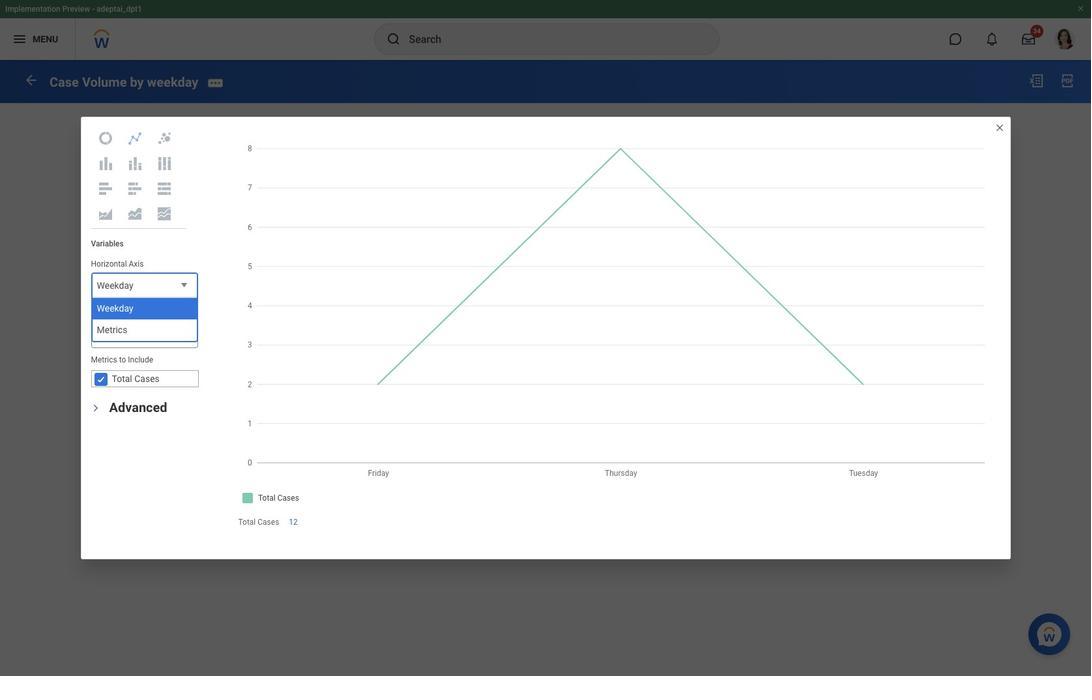 Task type: vqa. For each thing, say whether or not it's contained in the screenshot.
100% Bar image
yes



Task type: describe. For each thing, give the bounding box(es) containing it.
weekday
[[147, 74, 198, 90]]

profile logan mcneil element
[[1048, 25, 1084, 53]]

12 button
[[289, 517, 300, 528]]

horizontal
[[91, 260, 127, 269]]

12
[[289, 518, 298, 527]]

advanced dialog
[[81, 117, 1011, 560]]

preview
[[62, 5, 90, 14]]

metrics element
[[97, 324, 127, 336]]

1 vertical spatial total cases
[[238, 518, 279, 527]]

notifications large image
[[986, 33, 999, 46]]

horizontal axis
[[91, 260, 144, 269]]

advanced
[[109, 400, 167, 416]]

implementation preview -   adeptai_dpt1
[[5, 5, 142, 14]]

check small image
[[93, 372, 109, 387]]

stacked column image
[[127, 156, 143, 171]]

weekday button
[[91, 273, 198, 299]]

include
[[128, 356, 153, 365]]

cases inside metrics to include 'group'
[[134, 374, 160, 384]]

close chart settings image
[[995, 123, 1005, 133]]

chevron down image
[[91, 401, 100, 416]]

case
[[50, 74, 79, 90]]

total inside metrics to include 'group'
[[112, 374, 132, 384]]

overlaid area image
[[98, 206, 113, 222]]

weekday inside weekday popup button
[[97, 280, 133, 291]]

bubble image
[[157, 130, 172, 146]]

metrics for metrics to include
[[91, 356, 117, 365]]

stacked bar image
[[127, 181, 143, 197]]

implementation preview -   adeptai_dpt1 banner
[[0, 0, 1092, 60]]

clustered bar image
[[98, 181, 113, 197]]

weekday inside list box
[[97, 303, 133, 314]]

legend group
[[91, 309, 198, 348]]

-
[[92, 5, 95, 14]]

clustered column image
[[98, 156, 113, 171]]

volume
[[82, 74, 127, 90]]

100% bar image
[[157, 181, 172, 197]]

weekday element
[[97, 303, 133, 315]]

100% column image
[[157, 156, 172, 171]]

view printable version (pdf) image
[[1061, 73, 1076, 89]]



Task type: locate. For each thing, give the bounding box(es) containing it.
inbox large image
[[1023, 33, 1036, 46]]

1 vertical spatial weekday
[[97, 303, 133, 314]]

line image
[[127, 130, 143, 146]]

1 vertical spatial total
[[238, 518, 256, 527]]

weekday down horizontal axis
[[97, 280, 133, 291]]

0 vertical spatial total
[[112, 374, 132, 384]]

1 horizontal spatial total
[[238, 518, 256, 527]]

donut image
[[98, 130, 113, 146]]

metrics for metrics
[[97, 325, 127, 335]]

0 horizontal spatial total cases
[[112, 374, 160, 384]]

total cases down include
[[112, 374, 160, 384]]

metrics down legend
[[97, 325, 127, 335]]

stacked area image
[[127, 206, 143, 222]]

total left 12
[[238, 518, 256, 527]]

total cases
[[112, 374, 160, 384], [238, 518, 279, 527]]

advanced button
[[109, 400, 167, 416]]

close environment banner image
[[1078, 5, 1085, 12]]

case volume by weekday
[[50, 74, 198, 90]]

weekday up metrics element
[[97, 303, 133, 314]]

0 vertical spatial cases
[[134, 374, 160, 384]]

0 horizontal spatial cases
[[134, 374, 160, 384]]

implementation
[[5, 5, 60, 14]]

cases left 12
[[258, 518, 279, 527]]

export to excel image
[[1029, 73, 1045, 89]]

metrics
[[97, 325, 127, 335], [91, 356, 117, 365]]

by
[[130, 74, 144, 90]]

metrics inside list box
[[97, 325, 127, 335]]

total cases inside metrics to include 'group'
[[112, 374, 160, 384]]

previous page image
[[23, 72, 39, 88]]

1 vertical spatial cases
[[258, 518, 279, 527]]

0 vertical spatial total cases
[[112, 374, 160, 384]]

0 vertical spatial metrics
[[97, 325, 127, 335]]

axis
[[129, 260, 144, 269]]

total
[[112, 374, 132, 384], [238, 518, 256, 527]]

metrics to include
[[91, 356, 153, 365]]

cases down include
[[134, 374, 160, 384]]

list box
[[92, 298, 197, 341]]

1 horizontal spatial total cases
[[238, 518, 279, 527]]

search image
[[386, 31, 401, 47]]

case volume by weekday link
[[50, 74, 198, 90]]

total cases left 12
[[238, 518, 279, 527]]

metrics inside 'group'
[[91, 356, 117, 365]]

case volume by weekday main content
[[0, 60, 1092, 147]]

to
[[119, 356, 126, 365]]

list box containing weekday
[[92, 298, 197, 341]]

metrics to include group
[[91, 355, 199, 388]]

legend
[[91, 309, 117, 318]]

weekday
[[97, 280, 133, 291], [97, 303, 133, 314]]

1 weekday from the top
[[97, 280, 133, 291]]

variables group
[[81, 229, 208, 397]]

1 horizontal spatial cases
[[258, 518, 279, 527]]

cases
[[134, 374, 160, 384], [258, 518, 279, 527]]

variables
[[91, 239, 124, 248]]

0 horizontal spatial total
[[112, 374, 132, 384]]

adeptai_dpt1
[[97, 5, 142, 14]]

total down metrics to include
[[112, 374, 132, 384]]

0 vertical spatial weekday
[[97, 280, 133, 291]]

metrics left to
[[91, 356, 117, 365]]

2 weekday from the top
[[97, 303, 133, 314]]

100% area image
[[157, 206, 172, 222]]

horizontal axis group
[[91, 259, 198, 299]]

1 vertical spatial metrics
[[91, 356, 117, 365]]



